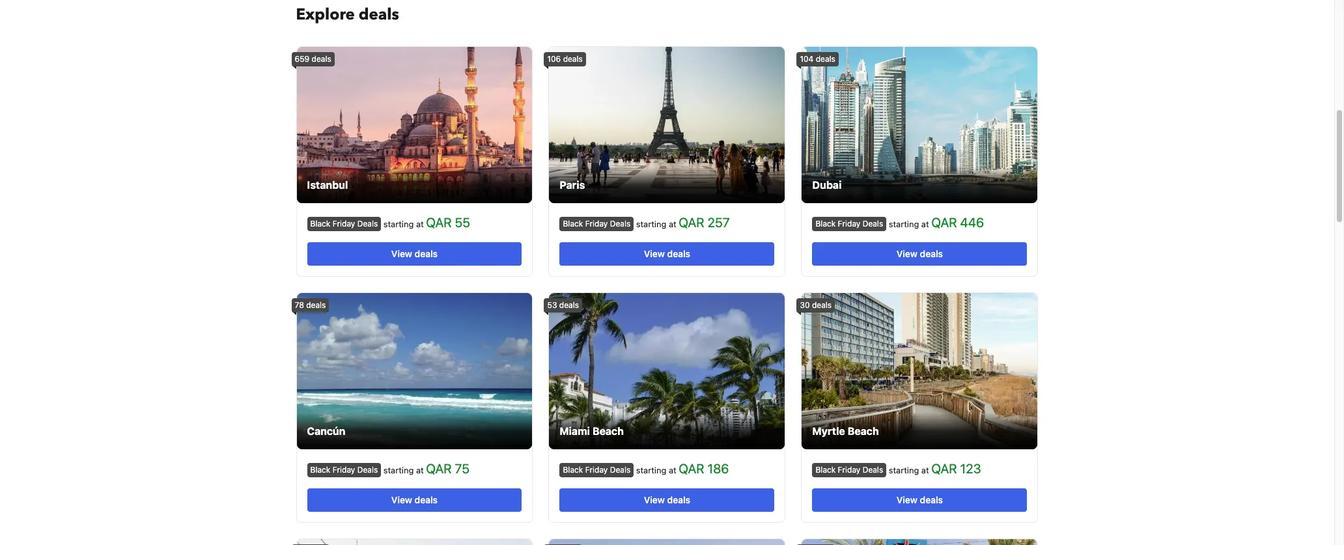 Task type: describe. For each thing, give the bounding box(es) containing it.
deals right 53
[[559, 300, 579, 310]]

106 deals
[[547, 54, 583, 64]]

paris
[[560, 179, 585, 191]]

miami beach link
[[549, 293, 785, 449]]

black for qar 123
[[816, 465, 836, 475]]

deals for qar 55
[[357, 219, 378, 228]]

miami
[[560, 425, 590, 437]]

friday for qar 75
[[333, 465, 355, 475]]

beach for qar 123
[[848, 425, 879, 437]]

black friday deals starting at qar 55
[[310, 215, 470, 230]]

qar 257
[[679, 215, 730, 230]]

starting for qar 257
[[636, 219, 667, 229]]

qar 123
[[932, 461, 981, 476]]

black friday deals starting at qar 257
[[563, 215, 730, 230]]

view deals for qar 446
[[897, 248, 943, 259]]

at for qar 186
[[669, 465, 677, 476]]

dubai link
[[802, 47, 1038, 203]]

53
[[547, 300, 557, 310]]

explore
[[296, 4, 355, 25]]

deals down qar 123
[[920, 494, 943, 505]]

view for qar 123
[[897, 494, 918, 505]]

starting for qar 446
[[889, 219, 919, 229]]

at for qar 75
[[416, 465, 424, 476]]

view for qar 257
[[644, 248, 665, 259]]

cancún
[[307, 425, 346, 437]]

friday for qar 257
[[585, 219, 608, 228]]

dubai image
[[802, 47, 1038, 203]]

view for qar 55
[[391, 248, 412, 259]]

view deals for qar 186
[[644, 494, 691, 505]]

black for qar 446
[[816, 219, 836, 228]]

deals right the 659
[[312, 54, 331, 64]]

deals down qar 55
[[415, 248, 438, 259]]

friday for qar 446
[[838, 219, 861, 228]]

friday for qar 55
[[333, 219, 355, 228]]

deals right explore
[[359, 4, 399, 25]]

beach for qar 186
[[593, 425, 624, 437]]

view deals link for qar 257
[[560, 242, 775, 266]]

view deals link for qar 75
[[307, 489, 522, 512]]

cancún link
[[297, 293, 533, 449]]

starting for qar 186
[[636, 465, 667, 476]]

black for qar 75
[[310, 465, 330, 475]]

black friday deals starting at qar 123
[[816, 461, 981, 476]]

black friday deals starting at qar 75
[[310, 461, 470, 476]]

istanbul
[[307, 179, 348, 191]]

friday for qar 186
[[585, 465, 608, 475]]

miami beach
[[560, 425, 624, 437]]

istanbul link
[[297, 47, 533, 203]]

104
[[800, 54, 814, 64]]

myrtle
[[813, 425, 845, 437]]

deals for qar 75
[[357, 465, 378, 475]]

view deals link for qar 123
[[813, 489, 1028, 512]]

deals down qar 186
[[667, 494, 691, 505]]

78
[[295, 300, 304, 310]]

explore deals
[[296, 4, 399, 25]]

deals down the qar 446
[[920, 248, 943, 259]]

deals right 30 at right
[[812, 300, 832, 310]]

at for qar 257
[[669, 219, 677, 229]]

view deals link for qar 186
[[560, 489, 775, 512]]

view for qar 186
[[644, 494, 665, 505]]

starting for qar 75
[[384, 465, 414, 476]]

659
[[295, 54, 310, 64]]



Task type: locate. For each thing, give the bounding box(es) containing it.
cancún image
[[297, 293, 533, 449]]

deals right 106
[[563, 54, 583, 64]]

659 deals
[[295, 54, 331, 64]]

friday for qar 123
[[838, 465, 861, 475]]

deals for qar 446
[[863, 219, 883, 228]]

starting for qar 55
[[384, 219, 414, 229]]

view deals
[[391, 248, 438, 259], [644, 248, 691, 259], [897, 248, 943, 259], [391, 494, 438, 505], [644, 494, 691, 505], [897, 494, 943, 505]]

qar 75
[[426, 461, 470, 476]]

deals right the '78'
[[306, 300, 326, 310]]

qar 186
[[679, 461, 729, 476]]

view deals down black friday deals starting at qar 75
[[391, 494, 438, 505]]

black inside black friday deals starting at qar 123
[[816, 465, 836, 475]]

at left qar 186
[[669, 465, 677, 476]]

myrtle beach link
[[802, 293, 1038, 449]]

view deals link down black friday deals starting at qar 123 at the bottom of the page
[[813, 489, 1028, 512]]

friday inside black friday deals starting at qar 257
[[585, 219, 608, 228]]

black down cancún
[[310, 465, 330, 475]]

friday inside black friday deals starting at qar 123
[[838, 465, 861, 475]]

starting left qar 257
[[636, 219, 667, 229]]

friday inside black friday deals starting at qar 55
[[333, 219, 355, 228]]

black
[[310, 219, 330, 228], [563, 219, 583, 228], [816, 219, 836, 228], [310, 465, 330, 475], [563, 465, 583, 475], [816, 465, 836, 475]]

deals down qar 75
[[415, 494, 438, 505]]

at for qar 123
[[922, 465, 929, 476]]

deals inside the black friday deals starting at qar 186
[[610, 465, 631, 475]]

starting inside black friday deals starting at qar 257
[[636, 219, 667, 229]]

friday inside black friday deals starting at qar 75
[[333, 465, 355, 475]]

miami beach image
[[549, 293, 785, 449]]

deals
[[359, 4, 399, 25], [312, 54, 331, 64], [563, 54, 583, 64], [816, 54, 836, 64], [415, 248, 438, 259], [667, 248, 691, 259], [920, 248, 943, 259], [306, 300, 326, 310], [559, 300, 579, 310], [812, 300, 832, 310], [415, 494, 438, 505], [667, 494, 691, 505], [920, 494, 943, 505]]

deals inside black friday deals starting at qar 75
[[357, 465, 378, 475]]

deals inside black friday deals starting at qar 257
[[610, 219, 631, 228]]

at inside black friday deals starting at qar 123
[[922, 465, 929, 476]]

view for qar 446
[[897, 248, 918, 259]]

view down black friday deals starting at qar 257
[[644, 248, 665, 259]]

at inside the black friday deals starting at qar 186
[[669, 465, 677, 476]]

at inside black friday deals starting at qar 75
[[416, 465, 424, 476]]

starting inside black friday deals starting at qar 55
[[384, 219, 414, 229]]

starting inside black friday deals starting at qar 123
[[889, 465, 919, 476]]

deals for qar 186
[[610, 465, 631, 475]]

at inside 'black friday deals starting at qar 446'
[[922, 219, 929, 229]]

1 horizontal spatial beach
[[848, 425, 879, 437]]

paris image
[[549, 47, 785, 203]]

at for qar 55
[[416, 219, 424, 229]]

starting left qar 123
[[889, 465, 919, 476]]

53 deals
[[547, 300, 579, 310]]

view deals for qar 55
[[391, 248, 438, 259]]

black inside the black friday deals starting at qar 186
[[563, 465, 583, 475]]

view deals down black friday deals starting at qar 257
[[644, 248, 691, 259]]

deals for qar 123
[[863, 465, 883, 475]]

starting for qar 123
[[889, 465, 919, 476]]

deals inside black friday deals starting at qar 123
[[863, 465, 883, 475]]

deals inside 'black friday deals starting at qar 446'
[[863, 219, 883, 228]]

view deals link for qar 55
[[307, 242, 522, 266]]

myrtle beach
[[813, 425, 879, 437]]

myrtle beach image
[[802, 293, 1038, 449]]

view deals link down black friday deals starting at qar 257
[[560, 242, 775, 266]]

deals
[[357, 219, 378, 228], [610, 219, 631, 228], [863, 219, 883, 228], [357, 465, 378, 475], [610, 465, 631, 475], [863, 465, 883, 475]]

friday inside 'black friday deals starting at qar 446'
[[838, 219, 861, 228]]

istanbul image
[[297, 47, 533, 203]]

deals for qar 257
[[610, 219, 631, 228]]

black down myrtle on the bottom right of page
[[816, 465, 836, 475]]

black down istanbul
[[310, 219, 330, 228]]

qar 446
[[932, 215, 984, 230]]

beach
[[593, 425, 624, 437], [848, 425, 879, 437]]

view deals down black friday deals starting at qar 55
[[391, 248, 438, 259]]

view down black friday deals starting at qar 123 at the bottom of the page
[[897, 494, 918, 505]]

30 deals
[[800, 300, 832, 310]]

black for qar 257
[[563, 219, 583, 228]]

104 deals
[[800, 54, 836, 64]]

black inside black friday deals starting at qar 75
[[310, 465, 330, 475]]

starting left qar 186
[[636, 465, 667, 476]]

black down dubai
[[816, 219, 836, 228]]

view deals for qar 123
[[897, 494, 943, 505]]

at left qar 75
[[416, 465, 424, 476]]

friday inside the black friday deals starting at qar 186
[[585, 465, 608, 475]]

at for qar 446
[[922, 219, 929, 229]]

black inside black friday deals starting at qar 55
[[310, 219, 330, 228]]

view deals link for qar 446
[[813, 242, 1028, 266]]

view down black friday deals starting at qar 55
[[391, 248, 412, 259]]

deals down qar 257
[[667, 248, 691, 259]]

friday
[[333, 219, 355, 228], [585, 219, 608, 228], [838, 219, 861, 228], [333, 465, 355, 475], [585, 465, 608, 475], [838, 465, 861, 475]]

0 horizontal spatial beach
[[593, 425, 624, 437]]

view for qar 75
[[391, 494, 412, 505]]

view deals down 'black friday deals starting at qar 446'
[[897, 248, 943, 259]]

starting left qar 75
[[384, 465, 414, 476]]

at left qar 55
[[416, 219, 424, 229]]

black inside black friday deals starting at qar 257
[[563, 219, 583, 228]]

view
[[391, 248, 412, 259], [644, 248, 665, 259], [897, 248, 918, 259], [391, 494, 412, 505], [644, 494, 665, 505], [897, 494, 918, 505]]

qar 55
[[426, 215, 470, 230]]

black for qar 186
[[563, 465, 583, 475]]

starting
[[384, 219, 414, 229], [636, 219, 667, 229], [889, 219, 919, 229], [384, 465, 414, 476], [636, 465, 667, 476], [889, 465, 919, 476]]

at left qar 123
[[922, 465, 929, 476]]

dubai
[[813, 179, 842, 191]]

at left qar 257
[[669, 219, 677, 229]]

black inside 'black friday deals starting at qar 446'
[[816, 219, 836, 228]]

at left the qar 446
[[922, 219, 929, 229]]

view deals link down 'black friday deals starting at qar 446'
[[813, 242, 1028, 266]]

starting left the qar 446
[[889, 219, 919, 229]]

starting inside 'black friday deals starting at qar 446'
[[889, 219, 919, 229]]

view down the black friday deals starting at qar 186
[[644, 494, 665, 505]]

2 beach from the left
[[848, 425, 879, 437]]

beach right miami
[[593, 425, 624, 437]]

black down paris
[[563, 219, 583, 228]]

black friday deals starting at qar 446
[[816, 215, 984, 230]]

at inside black friday deals starting at qar 257
[[669, 219, 677, 229]]

at
[[416, 219, 424, 229], [669, 219, 677, 229], [922, 219, 929, 229], [416, 465, 424, 476], [669, 465, 677, 476], [922, 465, 929, 476]]

view deals for qar 75
[[391, 494, 438, 505]]

black down miami
[[563, 465, 583, 475]]

black friday deals starting at qar 186
[[563, 461, 729, 476]]

view deals down the black friday deals starting at qar 186
[[644, 494, 691, 505]]

106
[[547, 54, 561, 64]]

deals right 104
[[816, 54, 836, 64]]

starting inside black friday deals starting at qar 75
[[384, 465, 414, 476]]

1 beach from the left
[[593, 425, 624, 437]]

view down 'black friday deals starting at qar 446'
[[897, 248, 918, 259]]

at inside black friday deals starting at qar 55
[[416, 219, 424, 229]]

view deals link down black friday deals starting at qar 75
[[307, 489, 522, 512]]

view deals link
[[307, 242, 522, 266], [560, 242, 775, 266], [813, 242, 1028, 266], [307, 489, 522, 512], [560, 489, 775, 512], [813, 489, 1028, 512]]

view deals for qar 257
[[644, 248, 691, 259]]

view down black friday deals starting at qar 75
[[391, 494, 412, 505]]

78 deals
[[295, 300, 326, 310]]

30
[[800, 300, 810, 310]]

view deals down black friday deals starting at qar 123 at the bottom of the page
[[897, 494, 943, 505]]

starting inside the black friday deals starting at qar 186
[[636, 465, 667, 476]]

paris link
[[549, 47, 785, 203]]

view deals link down black friday deals starting at qar 55
[[307, 242, 522, 266]]

black for qar 55
[[310, 219, 330, 228]]

deals inside black friday deals starting at qar 55
[[357, 219, 378, 228]]

starting left qar 55
[[384, 219, 414, 229]]

beach right myrtle on the bottom right of page
[[848, 425, 879, 437]]

view deals link down the black friday deals starting at qar 186
[[560, 489, 775, 512]]



Task type: vqa. For each thing, say whether or not it's contained in the screenshot.


